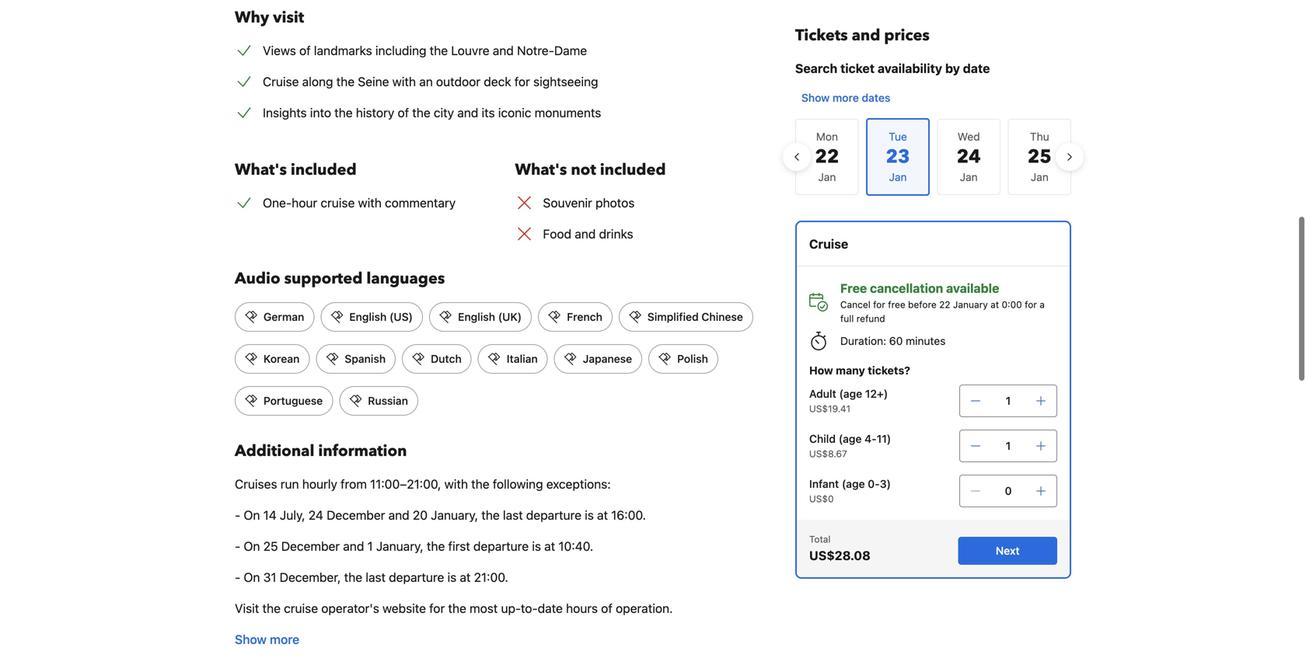 Task type: locate. For each thing, give the bounding box(es) containing it.
22 down mon
[[816, 144, 840, 170]]

3 on from the top
[[244, 571, 260, 585]]

show down search
[[802, 91, 830, 104]]

jan for 24
[[960, 171, 978, 184]]

1 what's from the left
[[235, 159, 287, 181]]

english (uk)
[[458, 311, 522, 324]]

(age left 4-
[[839, 433, 862, 446]]

12+)
[[866, 388, 889, 401]]

2 vertical spatial departure
[[389, 571, 444, 585]]

departure down the - on 25 december and 1 january, the first departure is at 10:40.
[[389, 571, 444, 585]]

more down 31
[[270, 633, 300, 648]]

1 vertical spatial -
[[235, 539, 241, 554]]

1 vertical spatial 24
[[309, 508, 324, 523]]

25 down 14
[[263, 539, 278, 554]]

0 horizontal spatial show
[[235, 633, 267, 648]]

0 horizontal spatial included
[[291, 159, 357, 181]]

cancel
[[841, 300, 871, 310]]

visit
[[235, 602, 259, 617]]

what's
[[235, 159, 287, 181], [515, 159, 567, 181]]

hourly
[[302, 477, 338, 492]]

0 horizontal spatial jan
[[819, 171, 837, 184]]

cruise along the seine with an outdoor deck for sightseeing
[[263, 74, 599, 89]]

0 vertical spatial (age
[[840, 388, 863, 401]]

0 horizontal spatial 24
[[309, 508, 324, 523]]

1 vertical spatial date
[[538, 602, 563, 617]]

is up visit the cruise operator's website for the most up-to-date hours of operation.
[[448, 571, 457, 585]]

hours
[[566, 602, 598, 617]]

audio supported languages
[[235, 268, 445, 290]]

on left 31
[[244, 571, 260, 585]]

jan inside thu 25 jan
[[1031, 171, 1049, 184]]

1 vertical spatial 1
[[1006, 440, 1012, 453]]

(age
[[840, 388, 863, 401], [839, 433, 862, 446], [842, 478, 866, 491]]

cruise
[[263, 74, 299, 89], [810, 237, 849, 252]]

1 vertical spatial more
[[270, 633, 300, 648]]

supported
[[284, 268, 363, 290]]

21:00.
[[474, 571, 509, 585]]

1 vertical spatial cruise
[[810, 237, 849, 252]]

(age inside infant (age 0-3) us$0
[[842, 478, 866, 491]]

3 jan from the left
[[1031, 171, 1049, 184]]

january, up the first
[[431, 508, 478, 523]]

1 jan from the left
[[819, 171, 837, 184]]

0 horizontal spatial date
[[538, 602, 563, 617]]

24 down wed
[[957, 144, 981, 170]]

what's up one- on the left
[[235, 159, 287, 181]]

and up ticket
[[852, 25, 881, 46]]

last
[[503, 508, 523, 523], [366, 571, 386, 585]]

with left an
[[393, 74, 416, 89]]

availability
[[878, 61, 943, 76]]

0 vertical spatial 22
[[816, 144, 840, 170]]

included
[[291, 159, 357, 181], [600, 159, 666, 181]]

date left hours
[[538, 602, 563, 617]]

1
[[1006, 395, 1012, 408], [1006, 440, 1012, 453], [368, 539, 373, 554]]

0 vertical spatial cruise
[[321, 196, 355, 210]]

dates
[[862, 91, 891, 104]]

a
[[1040, 300, 1045, 310]]

next
[[996, 545, 1020, 558]]

departure up 21:00.
[[474, 539, 529, 554]]

at left 21:00.
[[460, 571, 471, 585]]

jan
[[819, 171, 837, 184], [960, 171, 978, 184], [1031, 171, 1049, 184]]

- for - on 14 july, 24 december and 20 january, the last departure is at 16:00.
[[235, 508, 241, 523]]

0 horizontal spatial 25
[[263, 539, 278, 554]]

3 - from the top
[[235, 571, 241, 585]]

english left (uk)
[[458, 311, 496, 324]]

more
[[833, 91, 859, 104], [270, 633, 300, 648]]

-
[[235, 508, 241, 523], [235, 539, 241, 554], [235, 571, 241, 585]]

(age left 0-
[[842, 478, 866, 491]]

2 vertical spatial 1
[[368, 539, 373, 554]]

jan down thu
[[1031, 171, 1049, 184]]

english left (us)
[[350, 311, 387, 324]]

next button
[[959, 538, 1058, 566]]

0 vertical spatial show
[[802, 91, 830, 104]]

show more button
[[235, 631, 300, 650]]

1 horizontal spatial is
[[532, 539, 541, 554]]

tickets
[[796, 25, 848, 46]]

0 horizontal spatial english
[[350, 311, 387, 324]]

cruise down views
[[263, 74, 299, 89]]

0 vertical spatial cruise
[[263, 74, 299, 89]]

1 for child (age 4-11)
[[1006, 440, 1012, 453]]

0 vertical spatial 25
[[1028, 144, 1052, 170]]

wed 24 jan
[[957, 130, 981, 184]]

on for 31
[[244, 571, 260, 585]]

photos
[[596, 196, 635, 210]]

city
[[434, 105, 454, 120]]

at left 0:00
[[991, 300, 1000, 310]]

2 horizontal spatial of
[[602, 602, 613, 617]]

of right history
[[398, 105, 409, 120]]

(age inside "adult (age 12+) us$19.41"
[[840, 388, 863, 401]]

0 vertical spatial -
[[235, 508, 241, 523]]

1 horizontal spatial date
[[964, 61, 991, 76]]

show
[[802, 91, 830, 104], [235, 633, 267, 648]]

of
[[300, 43, 311, 58], [398, 105, 409, 120], [602, 602, 613, 617]]

1 vertical spatial cruise
[[284, 602, 318, 617]]

is down exceptions:
[[585, 508, 594, 523]]

1 horizontal spatial what's
[[515, 159, 567, 181]]

website
[[383, 602, 426, 617]]

1 horizontal spatial show
[[802, 91, 830, 104]]

0 vertical spatial january,
[[431, 508, 478, 523]]

departure up '10:40.'
[[526, 508, 582, 523]]

the left the city
[[413, 105, 431, 120]]

show down visit
[[235, 633, 267, 648]]

january, down 20
[[376, 539, 424, 554]]

jan inside mon 22 jan
[[819, 171, 837, 184]]

cruise right hour
[[321, 196, 355, 210]]

what's not included
[[515, 159, 666, 181]]

more for show more
[[270, 633, 300, 648]]

us$0
[[810, 494, 834, 505]]

1 horizontal spatial english
[[458, 311, 496, 324]]

1 horizontal spatial jan
[[960, 171, 978, 184]]

2 horizontal spatial jan
[[1031, 171, 1049, 184]]

full
[[841, 314, 854, 324]]

jan for 25
[[1031, 171, 1049, 184]]

at inside free cancellation available cancel for free before 22 january at 0:00 for a full refund
[[991, 300, 1000, 310]]

- on 31 december, the last departure is at 21:00.
[[235, 571, 509, 585]]

show more
[[235, 633, 300, 648]]

jan down mon
[[819, 171, 837, 184]]

1 horizontal spatial 22
[[940, 300, 951, 310]]

(age inside child (age 4-11) us$8.67
[[839, 433, 862, 446]]

0 vertical spatial on
[[244, 508, 260, 523]]

december up the december,
[[281, 539, 340, 554]]

0 horizontal spatial what's
[[235, 159, 287, 181]]

is left '10:40.'
[[532, 539, 541, 554]]

2 vertical spatial (age
[[842, 478, 866, 491]]

december
[[327, 508, 385, 523], [281, 539, 340, 554]]

20
[[413, 508, 428, 523]]

and right food
[[575, 227, 596, 242]]

1 horizontal spatial cruise
[[810, 237, 849, 252]]

jan inside wed 24 jan
[[960, 171, 978, 184]]

infant (age 0-3) us$0
[[810, 478, 892, 505]]

2 on from the top
[[244, 539, 260, 554]]

russian
[[368, 395, 408, 408]]

0 horizontal spatial last
[[366, 571, 386, 585]]

louvre
[[451, 43, 490, 58]]

0 vertical spatial december
[[327, 508, 385, 523]]

16:00.
[[612, 508, 646, 523]]

22 inside free cancellation available cancel for free before 22 january at 0:00 for a full refund
[[940, 300, 951, 310]]

departure
[[526, 508, 582, 523], [474, 539, 529, 554], [389, 571, 444, 585]]

on
[[244, 508, 260, 523], [244, 539, 260, 554], [244, 571, 260, 585]]

24 inside region
[[957, 144, 981, 170]]

- left 14
[[235, 508, 241, 523]]

2 horizontal spatial is
[[585, 508, 594, 523]]

cruise for cruise
[[810, 237, 849, 252]]

- up visit
[[235, 539, 241, 554]]

2 - from the top
[[235, 539, 241, 554]]

region containing 22
[[783, 112, 1084, 202]]

including
[[376, 43, 427, 58]]

2 english from the left
[[458, 311, 496, 324]]

2 vertical spatial is
[[448, 571, 457, 585]]

the left louvre at the left of the page
[[430, 43, 448, 58]]

child
[[810, 433, 836, 446]]

1 horizontal spatial 24
[[957, 144, 981, 170]]

1 horizontal spatial cruise
[[321, 196, 355, 210]]

1 vertical spatial of
[[398, 105, 409, 120]]

1 vertical spatial is
[[532, 539, 541, 554]]

1 horizontal spatial 25
[[1028, 144, 1052, 170]]

25 down thu
[[1028, 144, 1052, 170]]

1 horizontal spatial last
[[503, 508, 523, 523]]

dutch
[[431, 353, 462, 366]]

the down "following"
[[482, 508, 500, 523]]

date right "by"
[[964, 61, 991, 76]]

60
[[890, 335, 903, 348]]

- on 14 july, 24 december and 20 january, the last departure is at 16:00.
[[235, 508, 646, 523]]

0 horizontal spatial cruise
[[284, 602, 318, 617]]

0 horizontal spatial january,
[[376, 539, 424, 554]]

22 right before
[[940, 300, 951, 310]]

2 horizontal spatial with
[[445, 477, 468, 492]]

1 horizontal spatial more
[[833, 91, 859, 104]]

us$19.41
[[810, 404, 851, 415]]

souvenir
[[543, 196, 593, 210]]

1 on from the top
[[244, 508, 260, 523]]

along
[[302, 74, 333, 89]]

at
[[991, 300, 1000, 310], [597, 508, 608, 523], [545, 539, 556, 554], [460, 571, 471, 585]]

and left 20
[[389, 508, 410, 523]]

included up 'photos'
[[600, 159, 666, 181]]

2 what's from the left
[[515, 159, 567, 181]]

prices
[[885, 25, 930, 46]]

1 included from the left
[[291, 159, 357, 181]]

last down "following"
[[503, 508, 523, 523]]

(age down many
[[840, 388, 863, 401]]

the
[[430, 43, 448, 58], [337, 74, 355, 89], [335, 105, 353, 120], [413, 105, 431, 120], [472, 477, 490, 492], [482, 508, 500, 523], [427, 539, 445, 554], [344, 571, 363, 585], [263, 602, 281, 617], [448, 602, 467, 617]]

0 vertical spatial 24
[[957, 144, 981, 170]]

0 horizontal spatial more
[[270, 633, 300, 648]]

cruise
[[321, 196, 355, 210], [284, 602, 318, 617]]

1 horizontal spatial of
[[398, 105, 409, 120]]

show for show more
[[235, 633, 267, 648]]

0 vertical spatial of
[[300, 43, 311, 58]]

cruises
[[235, 477, 277, 492]]

last up operator's
[[366, 571, 386, 585]]

minutes
[[906, 335, 946, 348]]

24 right the july,
[[309, 508, 324, 523]]

1 vertical spatial 25
[[263, 539, 278, 554]]

0 vertical spatial with
[[393, 74, 416, 89]]

with
[[393, 74, 416, 89], [358, 196, 382, 210], [445, 477, 468, 492]]

for right website
[[430, 602, 445, 617]]

1 vertical spatial (age
[[839, 433, 862, 446]]

cruise down the december,
[[284, 602, 318, 617]]

1 vertical spatial departure
[[474, 539, 529, 554]]

1 horizontal spatial included
[[600, 159, 666, 181]]

of right views
[[300, 43, 311, 58]]

25 inside region
[[1028, 144, 1052, 170]]

(age for infant
[[842, 478, 866, 491]]

on left 14
[[244, 508, 260, 523]]

1 english from the left
[[350, 311, 387, 324]]

region
[[783, 112, 1084, 202]]

2 jan from the left
[[960, 171, 978, 184]]

with left commentary
[[358, 196, 382, 210]]

cruise up free
[[810, 237, 849, 252]]

- left 31
[[235, 571, 241, 585]]

to-
[[521, 602, 538, 617]]

jan down wed
[[960, 171, 978, 184]]

2 vertical spatial -
[[235, 571, 241, 585]]

(age for adult
[[840, 388, 863, 401]]

0 vertical spatial more
[[833, 91, 859, 104]]

1 horizontal spatial with
[[393, 74, 416, 89]]

1 vertical spatial show
[[235, 633, 267, 648]]

commentary
[[385, 196, 456, 210]]

- for - on 31 december, the last departure is at 21:00.
[[235, 571, 241, 585]]

what's up souvenir
[[515, 159, 567, 181]]

2 vertical spatial on
[[244, 571, 260, 585]]

of right hours
[[602, 602, 613, 617]]

1 vertical spatial 22
[[940, 300, 951, 310]]

december down from
[[327, 508, 385, 523]]

0 vertical spatial date
[[964, 61, 991, 76]]

0 horizontal spatial 22
[[816, 144, 840, 170]]

1 vertical spatial with
[[358, 196, 382, 210]]

0 vertical spatial 1
[[1006, 395, 1012, 408]]

0 horizontal spatial cruise
[[263, 74, 299, 89]]

on down the cruises
[[244, 539, 260, 554]]

1 - from the top
[[235, 508, 241, 523]]

tickets and prices
[[796, 25, 930, 46]]

included up hour
[[291, 159, 357, 181]]

child (age 4-11) us$8.67
[[810, 433, 892, 460]]

more left dates
[[833, 91, 859, 104]]

with up '- on 14 july, 24 december and 20 january, the last departure is at 16:00.'
[[445, 477, 468, 492]]

22
[[816, 144, 840, 170], [940, 300, 951, 310]]

its
[[482, 105, 495, 120]]

25
[[1028, 144, 1052, 170], [263, 539, 278, 554]]

the left the first
[[427, 539, 445, 554]]

for up the refund
[[874, 300, 886, 310]]

24
[[957, 144, 981, 170], [309, 508, 324, 523]]

english
[[350, 311, 387, 324], [458, 311, 496, 324]]

1 vertical spatial on
[[244, 539, 260, 554]]

1 vertical spatial last
[[366, 571, 386, 585]]

show for show more dates
[[802, 91, 830, 104]]



Task type: vqa. For each thing, say whether or not it's contained in the screenshot.
Round-trip flights included Packages include flights to and from your destination
no



Task type: describe. For each thing, give the bounding box(es) containing it.
polish
[[678, 353, 709, 366]]

3)
[[880, 478, 892, 491]]

cruise for cruise along the seine with an outdoor deck for sightseeing
[[263, 74, 299, 89]]

simplified chinese
[[648, 311, 744, 324]]

0-
[[868, 478, 880, 491]]

german
[[264, 311, 304, 324]]

at left '10:40.'
[[545, 539, 556, 554]]

2 included from the left
[[600, 159, 666, 181]]

duration: 60 minutes
[[841, 335, 946, 348]]

monuments
[[535, 105, 602, 120]]

mon
[[817, 130, 839, 143]]

available
[[947, 281, 1000, 296]]

additional
[[235, 441, 315, 462]]

0
[[1005, 485, 1012, 498]]

and up '- on 31 december, the last departure is at 21:00.'
[[343, 539, 364, 554]]

english for english (uk)
[[458, 311, 496, 324]]

us$8.67
[[810, 449, 848, 460]]

seine
[[358, 74, 389, 89]]

spanish
[[345, 353, 386, 366]]

how
[[810, 364, 834, 377]]

more for show more dates
[[833, 91, 859, 104]]

show more dates
[[802, 91, 891, 104]]

0 vertical spatial is
[[585, 508, 594, 523]]

and up deck
[[493, 43, 514, 58]]

additional information
[[235, 441, 407, 462]]

french
[[567, 311, 603, 324]]

visit
[[273, 7, 304, 28]]

4-
[[865, 433, 877, 446]]

free
[[841, 281, 868, 296]]

free cancellation available cancel for free before 22 january at 0:00 for a full refund
[[841, 281, 1045, 324]]

0 horizontal spatial is
[[448, 571, 457, 585]]

adult
[[810, 388, 837, 401]]

the up operator's
[[344, 571, 363, 585]]

on for 14
[[244, 508, 260, 523]]

2 vertical spatial with
[[445, 477, 468, 492]]

at left 16:00.
[[597, 508, 608, 523]]

14
[[263, 508, 277, 523]]

by
[[946, 61, 961, 76]]

january
[[954, 300, 989, 310]]

english for english (us)
[[350, 311, 387, 324]]

1 horizontal spatial january,
[[431, 508, 478, 523]]

one-
[[263, 196, 292, 210]]

first
[[448, 539, 470, 554]]

(us)
[[390, 311, 413, 324]]

0 vertical spatial departure
[[526, 508, 582, 523]]

up-
[[501, 602, 521, 617]]

information
[[318, 441, 407, 462]]

2 vertical spatial of
[[602, 602, 613, 617]]

the right visit
[[263, 602, 281, 617]]

1 vertical spatial january,
[[376, 539, 424, 554]]

operator's
[[322, 602, 379, 617]]

cruises run hourly from 11:00–21:00, with the following exceptions:
[[235, 477, 611, 492]]

(uk)
[[498, 311, 522, 324]]

landmarks
[[314, 43, 372, 58]]

cancellation
[[871, 281, 944, 296]]

why
[[235, 7, 269, 28]]

11:00–21:00,
[[370, 477, 441, 492]]

31
[[263, 571, 277, 585]]

10:40.
[[559, 539, 594, 554]]

for right deck
[[515, 74, 530, 89]]

simplified
[[648, 311, 699, 324]]

us$28.08
[[810, 549, 871, 564]]

one-hour cruise with commentary
[[263, 196, 456, 210]]

deck
[[484, 74, 512, 89]]

duration:
[[841, 335, 887, 348]]

0 horizontal spatial with
[[358, 196, 382, 210]]

what's included
[[235, 159, 357, 181]]

the left "following"
[[472, 477, 490, 492]]

following
[[493, 477, 543, 492]]

sightseeing
[[534, 74, 599, 89]]

cruise for with
[[321, 196, 355, 210]]

0 vertical spatial last
[[503, 508, 523, 523]]

food and drinks
[[543, 227, 634, 242]]

adult (age 12+) us$19.41
[[810, 388, 889, 415]]

thu 25 jan
[[1028, 130, 1052, 184]]

for left 'a'
[[1025, 300, 1038, 310]]

insights
[[263, 105, 307, 120]]

chinese
[[702, 311, 744, 324]]

july,
[[280, 508, 305, 523]]

insights into the history of the city and its iconic monuments
[[263, 105, 602, 120]]

on for 25
[[244, 539, 260, 554]]

22 inside region
[[816, 144, 840, 170]]

and left the its
[[458, 105, 479, 120]]

dame
[[555, 43, 587, 58]]

thu
[[1031, 130, 1050, 143]]

an
[[419, 74, 433, 89]]

what's for what's not included
[[515, 159, 567, 181]]

1 for adult (age 12+)
[[1006, 395, 1012, 408]]

mon 22 jan
[[816, 130, 840, 184]]

korean
[[264, 353, 300, 366]]

december,
[[280, 571, 341, 585]]

why visit
[[235, 7, 304, 28]]

- for - on 25 december and 1 january, the first departure is at 10:40.
[[235, 539, 241, 554]]

the right along
[[337, 74, 355, 89]]

souvenir photos
[[543, 196, 635, 210]]

the right into
[[335, 105, 353, 120]]

(age for child
[[839, 433, 862, 446]]

many
[[836, 364, 866, 377]]

from
[[341, 477, 367, 492]]

views of landmarks including the louvre and notre-dame
[[263, 43, 587, 58]]

infant
[[810, 478, 840, 491]]

1 vertical spatial december
[[281, 539, 340, 554]]

not
[[571, 159, 596, 181]]

the left 'most'
[[448, 602, 467, 617]]

what's for what's included
[[235, 159, 287, 181]]

11)
[[877, 433, 892, 446]]

run
[[281, 477, 299, 492]]

iconic
[[498, 105, 532, 120]]

operation.
[[616, 602, 673, 617]]

jan for 22
[[819, 171, 837, 184]]

hour
[[292, 196, 318, 210]]

outdoor
[[436, 74, 481, 89]]

total
[[810, 534, 831, 545]]

total us$28.08
[[810, 534, 871, 564]]

italian
[[507, 353, 538, 366]]

notre-
[[517, 43, 555, 58]]

cruise for operator's
[[284, 602, 318, 617]]

history
[[356, 105, 395, 120]]

0 horizontal spatial of
[[300, 43, 311, 58]]



